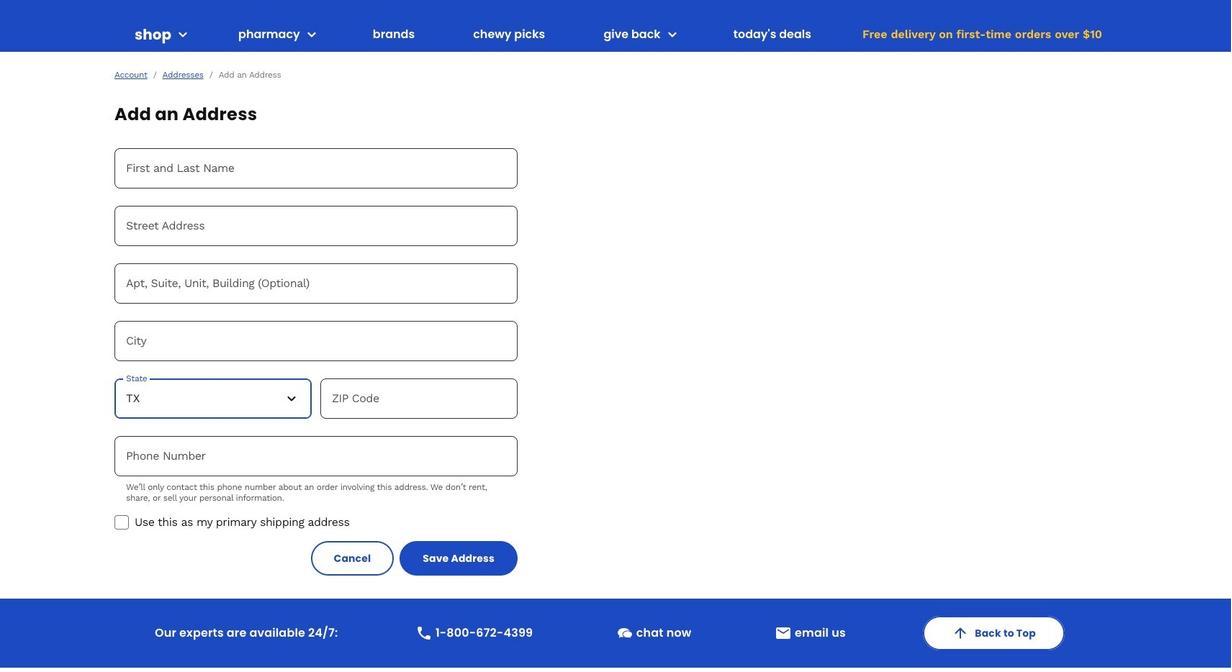 Task type: locate. For each thing, give the bounding box(es) containing it.
chewy support image
[[616, 625, 633, 642]]

None text field
[[114, 263, 518, 304], [114, 321, 518, 361], [320, 379, 518, 419], [114, 263, 518, 304], [114, 321, 518, 361], [320, 379, 518, 419]]

None text field
[[114, 148, 518, 189], [114, 206, 518, 246], [114, 148, 518, 189], [114, 206, 518, 246]]

None telephone field
[[114, 436, 518, 477]]



Task type: describe. For each thing, give the bounding box(es) containing it.
menu image
[[174, 26, 191, 43]]

site banner
[[0, 0, 1231, 52]]

pharmacy menu image
[[303, 26, 320, 43]]

give back menu image
[[663, 26, 681, 43]]



Task type: vqa. For each thing, say whether or not it's contained in the screenshot.
text box
yes



